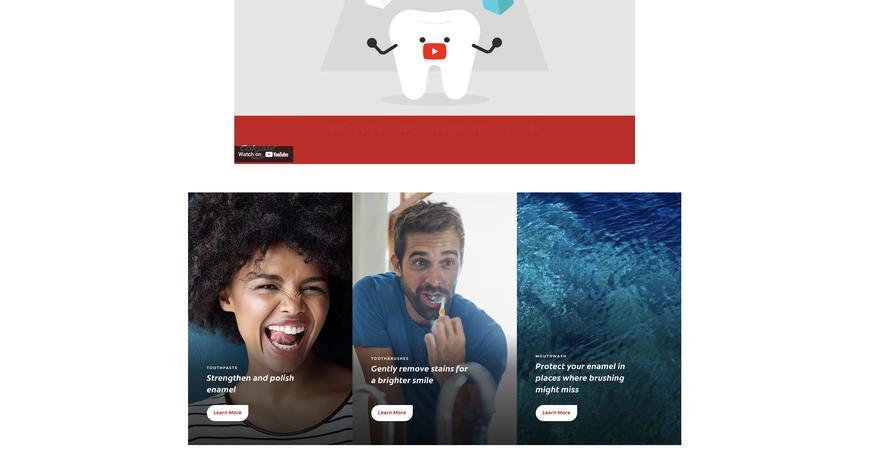 Task type: describe. For each thing, give the bounding box(es) containing it.
gently
[[371, 363, 397, 374]]

toothpaste strengthen and polish enamel
[[207, 367, 294, 395]]

stains
[[431, 363, 454, 374]]

and
[[253, 372, 268, 383]]

learn more for strengthen and polish enamel
[[214, 409, 242, 416]]

enamel inside the mouthwash protect your enamel in places where brushing might miss
[[587, 360, 616, 372]]

toothpaste
[[207, 367, 238, 371]]

might
[[536, 384, 560, 395]]

enamel inside toothpaste strengthen and polish enamel
[[207, 384, 236, 395]]

your
[[567, 360, 585, 372]]

learn more link for protect your enamel in places where brushing might miss
[[536, 405, 578, 421]]

remove
[[399, 363, 429, 374]]

protect
[[536, 360, 565, 372]]

learn for protect your enamel in places where brushing might miss
[[543, 409, 557, 416]]

for
[[456, 363, 468, 374]]

more for strengthen and polish enamel
[[229, 409, 242, 416]]

2 more from the left
[[393, 409, 406, 416]]

brushing
[[590, 372, 625, 383]]

strengthen
[[207, 372, 251, 383]]

2 learn more link from the left
[[371, 405, 413, 421]]

polish
[[270, 372, 294, 383]]

miss
[[562, 384, 579, 395]]

2 learn more from the left
[[378, 409, 406, 416]]



Task type: locate. For each thing, give the bounding box(es) containing it.
toothbrushes gently remove stains for a brighter smile
[[371, 357, 468, 386]]

0 horizontal spatial enamel
[[207, 384, 236, 395]]

1 more from the left
[[229, 409, 242, 416]]

0 horizontal spatial more
[[229, 409, 242, 416]]

1 learn more from the left
[[214, 409, 242, 416]]

mouthwash
[[536, 355, 567, 359]]

brighter
[[378, 374, 411, 386]]

3 learn from the left
[[543, 409, 557, 416]]

in
[[618, 360, 626, 372]]

2 horizontal spatial learn
[[543, 409, 557, 416]]

learn
[[214, 409, 228, 416], [378, 409, 392, 416], [543, 409, 557, 416]]

2 horizontal spatial learn more link
[[536, 405, 578, 421]]

1 horizontal spatial learn more
[[378, 409, 406, 416]]

learn more link
[[207, 405, 249, 421], [371, 405, 413, 421], [536, 405, 578, 421]]

3 learn more link from the left
[[536, 405, 578, 421]]

enamel up brushing
[[587, 360, 616, 372]]

1 learn from the left
[[214, 409, 228, 416]]

where
[[563, 372, 588, 383]]

1 vertical spatial enamel
[[207, 384, 236, 395]]

learn more for protect your enamel in places where brushing might miss
[[543, 409, 571, 416]]

1 horizontal spatial more
[[393, 409, 406, 416]]

learn more
[[214, 409, 242, 416], [378, 409, 406, 416], [543, 409, 571, 416]]

3 more from the left
[[558, 409, 571, 416]]

mouthwash protect your enamel in places where brushing might miss
[[536, 355, 626, 395]]

learn for strengthen and polish enamel
[[214, 409, 228, 416]]

smile
[[413, 374, 434, 386]]

toothbrushes
[[371, 357, 409, 361]]

learn more link for strengthen and polish enamel
[[207, 405, 249, 421]]

enamel
[[587, 360, 616, 372], [207, 384, 236, 395]]

1 horizontal spatial enamel
[[587, 360, 616, 372]]

0 vertical spatial enamel
[[587, 360, 616, 372]]

0 horizontal spatial learn
[[214, 409, 228, 416]]

1 learn more link from the left
[[207, 405, 249, 421]]

1 horizontal spatial learn more link
[[371, 405, 413, 421]]

2 horizontal spatial learn more
[[543, 409, 571, 416]]

more for protect your enamel in places where brushing might miss
[[558, 409, 571, 416]]

enamel down strengthen at the left bottom of page
[[207, 384, 236, 395]]

a
[[371, 374, 376, 386]]

3 learn more from the left
[[543, 409, 571, 416]]

places
[[536, 372, 561, 383]]

0 horizontal spatial learn more
[[214, 409, 242, 416]]

more
[[229, 409, 242, 416], [393, 409, 406, 416], [558, 409, 571, 416]]

2 horizontal spatial more
[[558, 409, 571, 416]]

0 horizontal spatial learn more link
[[207, 405, 249, 421]]

1 horizontal spatial learn
[[378, 409, 392, 416]]

2 learn from the left
[[378, 409, 392, 416]]



Task type: vqa. For each thing, say whether or not it's contained in the screenshot.
About to the right
no



